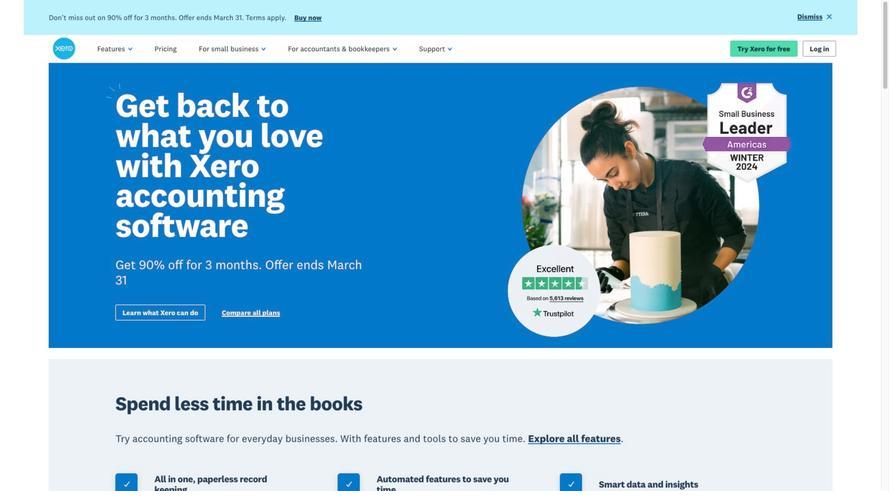 Task type: vqa. For each thing, say whether or not it's contained in the screenshot.
Xero
no



Task type: describe. For each thing, give the bounding box(es) containing it.
a xero user decorating a cake with blue icing. social proof badges surrounding the circular image. image
[[449, 63, 832, 348]]



